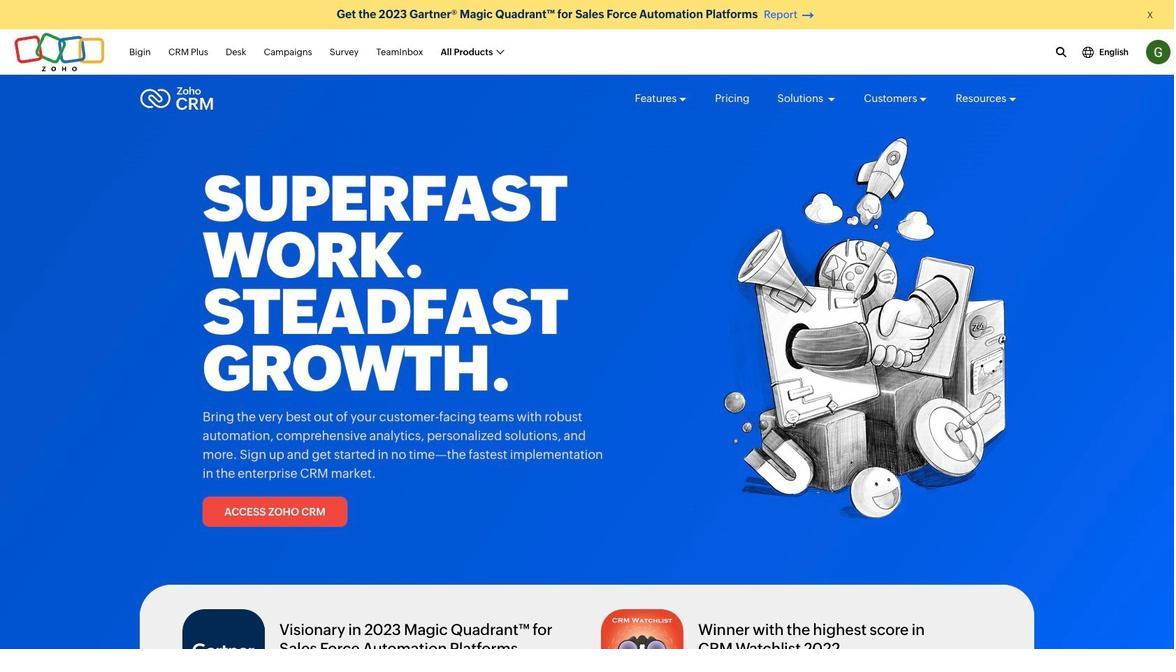 Task type: locate. For each thing, give the bounding box(es) containing it.
crm home banner image
[[692, 137, 1010, 537]]



Task type: describe. For each thing, give the bounding box(es) containing it.
gary orlando image
[[1146, 40, 1171, 64]]

zoho crm logo image
[[140, 83, 214, 114]]



Task type: vqa. For each thing, say whether or not it's contained in the screenshot.
Emily Sloan- Pace for leadership
no



